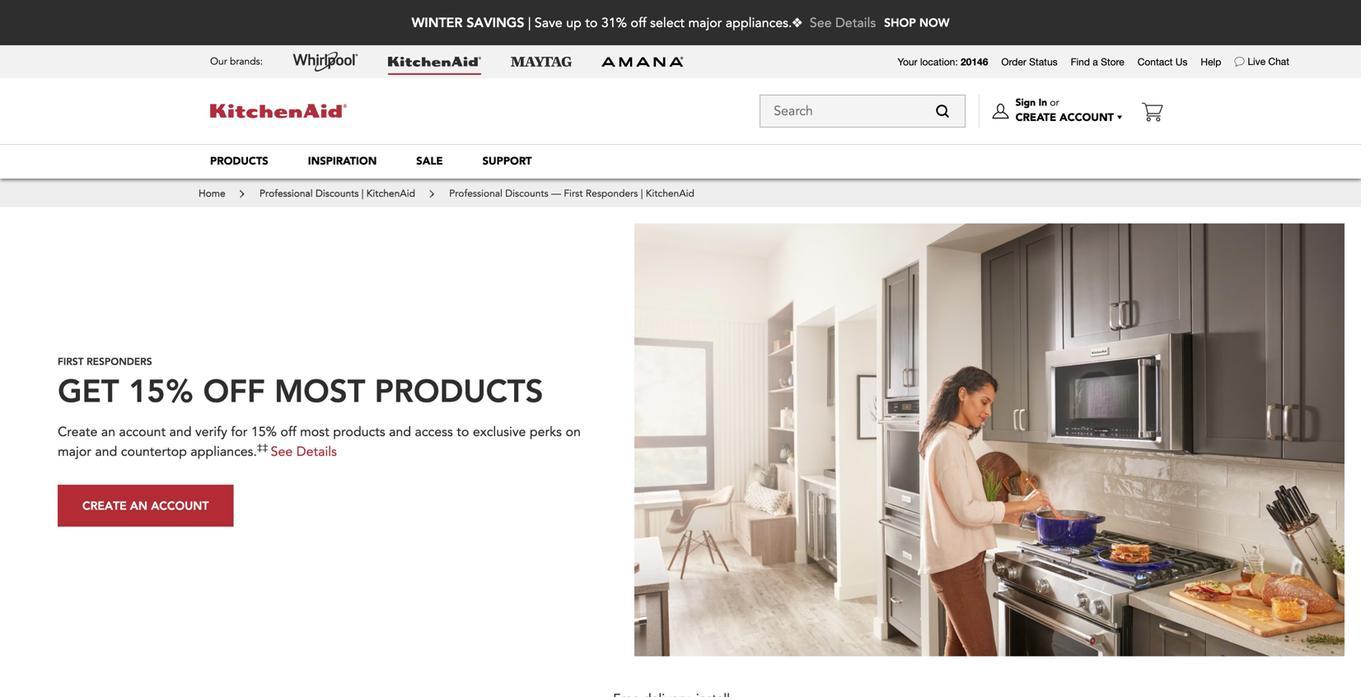 Task type: vqa. For each thing, say whether or not it's contained in the screenshot.
for
yes



Task type: describe. For each thing, give the bounding box(es) containing it.
find a store
[[1071, 56, 1125, 68]]

status
[[1029, 56, 1058, 68]]

amana image
[[602, 56, 684, 68]]

people cooking. image
[[634, 224, 1345, 657]]

create an account and verify for 15% off most products and access to exclusive perks on major and countertop appliances.
[[58, 423, 581, 461]]

products element
[[210, 154, 268, 169]]

your
[[898, 56, 918, 68]]

exclusive
[[473, 423, 526, 442]]

account inside "create an account and verify for 15% off most products and access to exclusive perks on major and countertop appliances."
[[119, 423, 166, 442]]

in
[[1039, 96, 1047, 110]]

maytag image
[[511, 57, 572, 67]]

15% inside "create an account and verify for 15% off most products and access to exclusive perks on major and countertop appliances."
[[251, 423, 277, 442]]

off for most
[[281, 423, 296, 442]]

find
[[1071, 56, 1090, 68]]

products
[[333, 423, 385, 442]]

winter savings | save up to 31% off select major appliances.❖ see details shop now
[[412, 14, 950, 32]]

‡‡
[[257, 442, 268, 455]]

professional for professional discounts — first responders | kitchenaid
[[449, 187, 503, 201]]

live chat button
[[1248, 55, 1290, 68]]

inspiration element
[[308, 154, 377, 169]]

us
[[1176, 56, 1188, 68]]

0 vertical spatial see details link
[[810, 14, 876, 32]]

professional discounts — first responders | kitchenaid
[[449, 187, 695, 201]]

shop now link
[[884, 2, 950, 44]]

professional for professional discounts | kitchenaid
[[260, 187, 313, 201]]

major inside winter savings | save up to 31% off select major appliances.❖ see details shop now
[[688, 14, 722, 32]]

1 kitchenaid from the left
[[367, 187, 415, 201]]

home link
[[199, 187, 228, 201]]

account inside sign in or create account
[[1060, 110, 1114, 125]]

create an account
[[82, 498, 209, 514]]

savings
[[467, 14, 524, 31]]

live chat
[[1248, 56, 1290, 67]]

save
[[535, 14, 563, 32]]

create an account link
[[58, 485, 234, 527]]

sale element
[[416, 154, 443, 169]]

Search search field
[[760, 95, 966, 128]]

whirlpool image
[[293, 52, 358, 72]]

discounts for —
[[505, 187, 549, 201]]

help link
[[1201, 55, 1221, 68]]

select
[[650, 14, 685, 32]]

products inside first responders get 15% off most products
[[375, 370, 543, 411]]

verify
[[195, 423, 227, 442]]

on
[[566, 423, 581, 442]]

order status
[[1001, 56, 1058, 68]]

1 horizontal spatial and
[[169, 423, 192, 442]]

see inside ‡‡ see details
[[271, 443, 293, 461]]

chat
[[1269, 56, 1290, 67]]

our brands:
[[210, 55, 263, 68]]

| for kitchenaid
[[362, 187, 364, 201]]

0 horizontal spatial and
[[95, 443, 117, 461]]

2 horizontal spatial and
[[389, 423, 411, 442]]

contact
[[1138, 56, 1173, 68]]

live
[[1248, 56, 1266, 67]]

or
[[1050, 96, 1059, 110]]

appliances.
[[191, 443, 257, 461]]

31%
[[601, 14, 627, 32]]



Task type: locate. For each thing, give the bounding box(es) containing it.
professional discounts | kitchenaid link
[[260, 187, 418, 201]]

home
[[199, 187, 226, 201]]

see details link down most
[[271, 443, 337, 461]]

1 vertical spatial major
[[58, 443, 91, 461]]

shop
[[884, 15, 916, 30]]

help
[[1201, 56, 1221, 68]]

major inside "create an account and verify for 15% off most products and access to exclusive perks on major and countertop appliances."
[[58, 443, 91, 461]]

0 horizontal spatial kitchenaid
[[367, 187, 415, 201]]

a
[[1093, 56, 1098, 68]]

0 horizontal spatial see
[[271, 443, 293, 461]]

details inside winter savings | save up to 31% off select major appliances.❖ see details shop now
[[836, 14, 876, 32]]

details inside ‡‡ see details
[[296, 443, 337, 461]]

responders
[[87, 355, 152, 368]]

most
[[300, 423, 329, 442]]

off
[[631, 14, 647, 32], [281, 423, 296, 442]]

1 vertical spatial details
[[296, 443, 337, 461]]

0 vertical spatial major
[[688, 14, 722, 32]]

our
[[210, 55, 227, 68]]

create inside sign in or create account
[[1016, 110, 1057, 125]]

brands:
[[230, 55, 263, 68]]

see
[[810, 14, 832, 32], [271, 443, 293, 461]]

support element
[[483, 154, 532, 169]]

to inside winter savings | save up to 31% off select major appliances.❖ see details shop now
[[585, 14, 598, 32]]

1 vertical spatial see
[[271, 443, 293, 461]]

0 horizontal spatial off
[[281, 423, 296, 442]]

an inside "create an account and verify for 15% off most products and access to exclusive perks on major and countertop appliances."
[[101, 423, 115, 442]]

details down most
[[296, 443, 337, 461]]

an down get
[[101, 423, 115, 442]]

kitchenaid image down the winter
[[388, 57, 481, 67]]

for
[[231, 423, 248, 442]]

an for account
[[130, 498, 148, 514]]

0 vertical spatial to
[[585, 14, 598, 32]]

discounts down inspiration
[[316, 187, 359, 201]]

1 vertical spatial see details link
[[271, 443, 337, 461]]

responders
[[586, 187, 638, 201]]

0 vertical spatial 15%
[[128, 370, 194, 411]]

off inside winter savings | save up to 31% off select major appliances.❖ see details shop now
[[631, 14, 647, 32]]

to right the up
[[585, 14, 598, 32]]

countertop
[[121, 443, 187, 461]]

1 vertical spatial kitchenaid image
[[210, 104, 347, 118]]

appliances.❖
[[726, 14, 803, 32]]

‡‡ see details
[[257, 442, 337, 461]]

an left account
[[130, 498, 148, 514]]

winter
[[412, 14, 463, 31]]

1 horizontal spatial kitchenaid
[[646, 187, 695, 201]]

|
[[528, 14, 531, 32], [362, 187, 364, 201], [641, 187, 643, 201]]

and left the countertop
[[95, 443, 117, 461]]

0 vertical spatial kitchenaid image
[[388, 57, 481, 67]]

support
[[483, 154, 532, 169]]

| right the responders
[[641, 187, 643, 201]]

2 discounts from the left
[[505, 187, 549, 201]]

details
[[836, 14, 876, 32], [296, 443, 337, 461]]

major right select
[[688, 14, 722, 32]]

contact us
[[1138, 56, 1188, 68]]

up
[[566, 14, 582, 32]]

0 horizontal spatial 15%
[[128, 370, 194, 411]]

| down inspiration element
[[362, 187, 364, 201]]

discounts for |
[[316, 187, 359, 201]]

0 horizontal spatial professional
[[260, 187, 313, 201]]

account
[[151, 498, 209, 514]]

kitchenaid image
[[388, 57, 481, 67], [210, 104, 347, 118]]

discounts
[[316, 187, 359, 201], [505, 187, 549, 201]]

15%
[[128, 370, 194, 411], [251, 423, 277, 442]]

discounts left —
[[505, 187, 549, 201]]

1 professional from the left
[[260, 187, 313, 201]]

off inside "create an account and verify for 15% off most products and access to exclusive perks on major and countertop appliances."
[[281, 423, 296, 442]]

order status link
[[1001, 55, 1058, 68]]

now
[[920, 15, 950, 30]]

products
[[210, 154, 268, 169], [375, 370, 543, 411]]

account up the countertop
[[119, 423, 166, 442]]

products up access
[[375, 370, 543, 411]]

products up home link at top left
[[210, 154, 268, 169]]

create down get
[[58, 423, 98, 442]]

most
[[274, 370, 365, 411]]

0 vertical spatial see
[[810, 14, 832, 32]]

an
[[101, 423, 115, 442], [130, 498, 148, 514]]

1 vertical spatial 15%
[[251, 423, 277, 442]]

sign
[[1016, 96, 1036, 110]]

2 professional from the left
[[449, 187, 503, 201]]

1 vertical spatial products
[[375, 370, 543, 411]]

1 vertical spatial an
[[130, 498, 148, 514]]

sign in or create account
[[1016, 96, 1114, 125]]

0 horizontal spatial products
[[210, 154, 268, 169]]

access
[[415, 423, 453, 442]]

0 vertical spatial create
[[1016, 110, 1057, 125]]

15% right the 'for'
[[251, 423, 277, 442]]

0 vertical spatial an
[[101, 423, 115, 442]]

kitchenaid down inspiration element
[[367, 187, 415, 201]]

2 vertical spatial create
[[82, 498, 127, 514]]

0 vertical spatial off
[[631, 14, 647, 32]]

off left most
[[281, 423, 296, 442]]

0 horizontal spatial kitchenaid image
[[210, 104, 347, 118]]

0 horizontal spatial to
[[457, 423, 469, 442]]

—
[[551, 187, 561, 201]]

0 horizontal spatial major
[[58, 443, 91, 461]]

15% inside first responders get 15% off most products
[[128, 370, 194, 411]]

create down in
[[1016, 110, 1057, 125]]

professional
[[260, 187, 313, 201], [449, 187, 503, 201]]

1 horizontal spatial details
[[836, 14, 876, 32]]

1 horizontal spatial professional
[[449, 187, 503, 201]]

account
[[1060, 110, 1114, 125], [119, 423, 166, 442]]

major
[[688, 14, 722, 32], [58, 443, 91, 461]]

0 horizontal spatial see details link
[[271, 443, 337, 461]]

1 horizontal spatial account
[[1060, 110, 1114, 125]]

kitchenaid image down brands:
[[210, 104, 347, 118]]

contact us link
[[1138, 55, 1188, 68]]

| left save
[[528, 14, 531, 32]]

1 discounts from the left
[[316, 187, 359, 201]]

2 horizontal spatial |
[[641, 187, 643, 201]]

menu
[[190, 144, 1171, 179]]

1 horizontal spatial |
[[528, 14, 531, 32]]

location:
[[920, 56, 958, 68]]

major down get
[[58, 443, 91, 461]]

first
[[58, 355, 84, 368]]

first responders get 15% off most products
[[58, 355, 543, 411]]

to right access
[[457, 423, 469, 442]]

to
[[585, 14, 598, 32], [457, 423, 469, 442]]

1 horizontal spatial discounts
[[505, 187, 549, 201]]

15% down responders
[[128, 370, 194, 411]]

1 vertical spatial account
[[119, 423, 166, 442]]

1 horizontal spatial 15%
[[251, 423, 277, 442]]

menu containing products
[[190, 144, 1171, 179]]

0 horizontal spatial an
[[101, 423, 115, 442]]

first
[[564, 187, 583, 201]]

1 vertical spatial create
[[58, 423, 98, 442]]

your location: 20146
[[898, 56, 988, 68]]

| for save
[[528, 14, 531, 32]]

off for select
[[631, 14, 647, 32]]

1 vertical spatial off
[[281, 423, 296, 442]]

0 vertical spatial products
[[210, 154, 268, 169]]

account down find
[[1060, 110, 1114, 125]]

1 horizontal spatial products
[[375, 370, 543, 411]]

1 horizontal spatial an
[[130, 498, 148, 514]]

an for account
[[101, 423, 115, 442]]

and
[[169, 423, 192, 442], [389, 423, 411, 442], [95, 443, 117, 461]]

off
[[203, 370, 265, 411]]

see right ‡‡ on the bottom of the page
[[271, 443, 293, 461]]

perks
[[530, 423, 562, 442]]

to inside "create an account and verify for 15% off most products and access to exclusive perks on major and countertop appliances."
[[457, 423, 469, 442]]

1 horizontal spatial see details link
[[810, 14, 876, 32]]

create down the countertop
[[82, 498, 127, 514]]

professional discounts | kitchenaid
[[260, 187, 415, 201]]

see right 'appliances.❖'
[[810, 14, 832, 32]]

kitchenaid
[[367, 187, 415, 201], [646, 187, 695, 201]]

off right 31%
[[631, 14, 647, 32]]

get
[[58, 370, 119, 411]]

1 horizontal spatial major
[[688, 14, 722, 32]]

order
[[1001, 56, 1027, 68]]

0 vertical spatial account
[[1060, 110, 1114, 125]]

create
[[1016, 110, 1057, 125], [58, 423, 98, 442], [82, 498, 127, 514]]

inspiration
[[308, 154, 377, 169]]

professional down support element
[[449, 187, 503, 201]]

create for create an account
[[82, 498, 127, 514]]

and left access
[[389, 423, 411, 442]]

0 horizontal spatial details
[[296, 443, 337, 461]]

0 horizontal spatial account
[[119, 423, 166, 442]]

| inside winter savings | save up to 31% off select major appliances.❖ see details shop now
[[528, 14, 531, 32]]

1 horizontal spatial see
[[810, 14, 832, 32]]

see details link
[[810, 14, 876, 32], [271, 443, 337, 461]]

create inside "create an account and verify for 15% off most products and access to exclusive perks on major and countertop appliances."
[[58, 423, 98, 442]]

sale
[[416, 154, 443, 169]]

professional down products element
[[260, 187, 313, 201]]

1 horizontal spatial to
[[585, 14, 598, 32]]

1 horizontal spatial off
[[631, 14, 647, 32]]

0 vertical spatial details
[[836, 14, 876, 32]]

0 horizontal spatial |
[[362, 187, 364, 201]]

and left "verify"
[[169, 423, 192, 442]]

find a store link
[[1071, 55, 1125, 68]]

1 vertical spatial to
[[457, 423, 469, 442]]

kitchenaid right the responders
[[646, 187, 695, 201]]

0 horizontal spatial discounts
[[316, 187, 359, 201]]

20146
[[961, 56, 988, 68]]

see details link left shop
[[810, 14, 876, 32]]

store
[[1101, 56, 1125, 68]]

create for create an account and verify for 15% off most products and access to exclusive perks on major and countertop appliances.
[[58, 423, 98, 442]]

see inside winter savings | save up to 31% off select major appliances.❖ see details shop now
[[810, 14, 832, 32]]

1 horizontal spatial kitchenaid image
[[388, 57, 481, 67]]

2 kitchenaid from the left
[[646, 187, 695, 201]]

details left shop
[[836, 14, 876, 32]]



